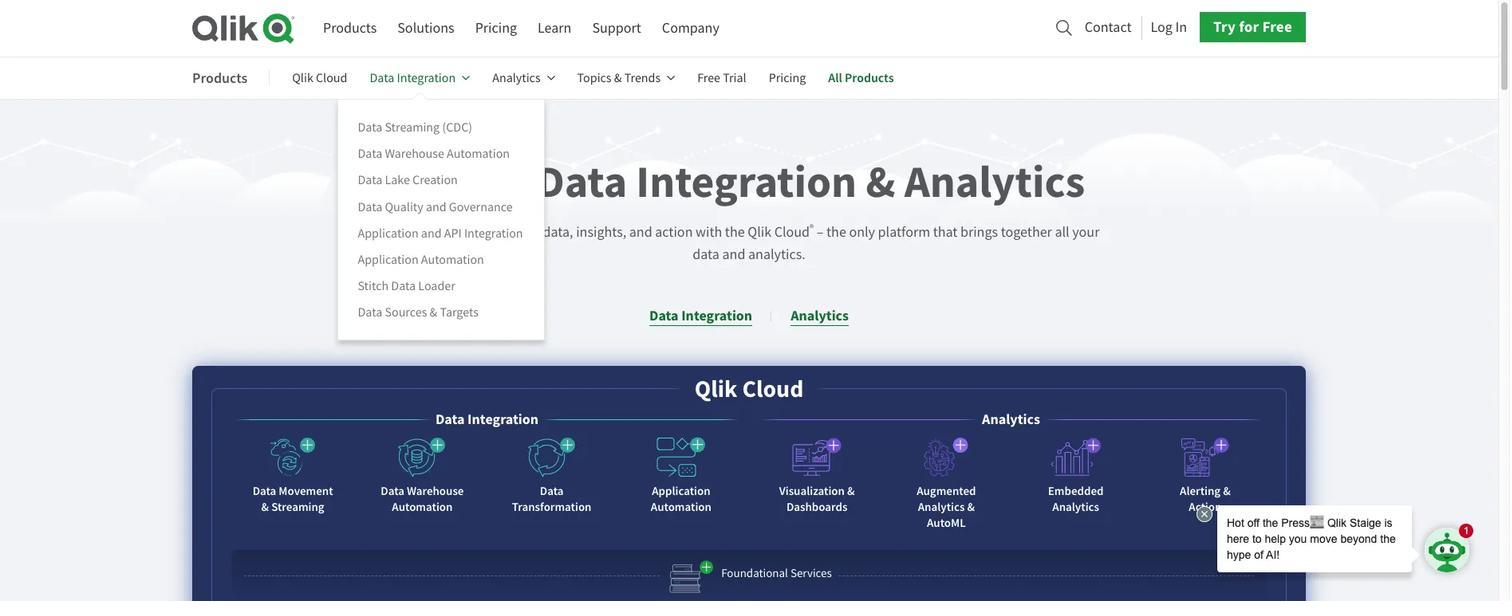 Task type: describe. For each thing, give the bounding box(es) containing it.
1 vertical spatial analytics link
[[791, 306, 849, 326]]

all
[[1055, 223, 1070, 242]]

brings
[[961, 223, 998, 242]]

between
[[488, 223, 540, 242]]

stitch data loader link
[[358, 277, 455, 295]]

data integration inside data integration link
[[370, 70, 456, 86]]

sources
[[385, 305, 427, 321]]

–
[[817, 223, 824, 242]]

analytics inside the embedded analytics
[[1053, 500, 1100, 516]]

integration down solutions link
[[397, 70, 456, 86]]

log in link
[[1151, 14, 1187, 41]]

try for free link
[[1200, 12, 1306, 43]]

data transformation
[[512, 484, 592, 516]]

data warehouse automation inside button
[[381, 484, 464, 516]]

stitch data loader
[[358, 278, 455, 294]]

& inside menu
[[430, 305, 438, 321]]

data quality and governance link
[[358, 198, 513, 216]]

movement
[[279, 484, 333, 500]]

automation inside button
[[392, 500, 453, 516]]

0 horizontal spatial data integration link
[[370, 59, 470, 97]]

close the gaps between data, insights, and action with the qlik cloud ®
[[399, 222, 814, 242]]

& inside 'alerting & action'
[[1223, 484, 1231, 500]]

and inside the – the only platform that brings together all your data and analytics.
[[723, 246, 746, 264]]

free trial
[[698, 70, 747, 86]]

& up only
[[866, 152, 896, 212]]

lake
[[385, 173, 410, 189]]

& right the topics
[[614, 70, 622, 86]]

gaps
[[457, 223, 485, 242]]

alerting & action button
[[1150, 431, 1261, 522]]

2 the from the left
[[725, 223, 745, 242]]

application automation inside button
[[651, 484, 712, 516]]

products menu bar
[[192, 59, 917, 341]]

augmented
[[917, 484, 976, 500]]

application for application and api integration link
[[358, 226, 419, 241]]

2 horizontal spatial products
[[845, 69, 894, 86]]

action
[[1189, 500, 1222, 516]]

augmented analytics & automl button
[[891, 431, 1003, 538]]

data quality and governance
[[358, 199, 513, 215]]

in
[[1176, 18, 1187, 37]]

automl
[[927, 516, 966, 531]]

targets
[[440, 305, 479, 321]]

application and api integration link
[[358, 225, 523, 242]]

integration up data transformation button
[[468, 410, 539, 429]]

action
[[655, 223, 693, 242]]

integration inside topics & trends menu
[[464, 226, 523, 241]]

integration up with
[[636, 152, 857, 212]]

1 horizontal spatial qlik
[[695, 373, 738, 405]]

1 vertical spatial data integration
[[650, 306, 753, 326]]

– the only platform that brings together all your data and analytics.
[[693, 223, 1100, 264]]

loader
[[418, 278, 455, 294]]

integration down the data
[[682, 306, 753, 326]]

data warehouse automation button
[[367, 431, 478, 522]]

& inside data movement & streaming
[[261, 500, 269, 516]]

solutions
[[398, 19, 455, 38]]

data movement & streaming
[[253, 484, 333, 516]]

dashboards
[[787, 500, 848, 516]]

application automation button
[[625, 431, 737, 522]]

application inside application automation button
[[652, 484, 711, 500]]

that
[[933, 223, 958, 242]]

qlik inside qlik cloud "link"
[[292, 70, 313, 86]]

foundational
[[721, 566, 788, 582]]

data lake creation link
[[358, 172, 458, 189]]

embedded
[[1048, 484, 1104, 500]]

trends
[[625, 70, 661, 86]]

data streaming (cdc) link
[[358, 119, 473, 137]]

menu bar inside qlik main element
[[323, 14, 720, 43]]

data inside data quality and governance link
[[358, 199, 382, 215]]

data inside stitch data loader link
[[391, 278, 416, 294]]

1 horizontal spatial data integration link
[[650, 306, 753, 326]]

analytics inside products menu bar
[[492, 70, 541, 86]]

cloud inside "link"
[[316, 70, 347, 86]]

contact link
[[1085, 14, 1132, 41]]

transformation
[[512, 500, 592, 516]]

streaming inside data movement & streaming
[[271, 500, 324, 516]]

application and api integration
[[358, 226, 523, 241]]

data inside the data transformation
[[540, 484, 564, 500]]

quality
[[385, 199, 423, 215]]

topics
[[577, 70, 612, 86]]

governance
[[449, 199, 513, 215]]

pricing inside menu bar
[[475, 19, 517, 38]]

free trial link
[[698, 59, 747, 97]]

foundational services button
[[231, 551, 1267, 602]]

your
[[1073, 223, 1100, 242]]

data inside data streaming (cdc) link
[[358, 120, 382, 136]]

& inside visualization & dashboards
[[847, 484, 855, 500]]

analytics inside augmented analytics & automl
[[918, 500, 965, 516]]

only
[[849, 223, 875, 242]]

data sources & targets
[[358, 305, 479, 321]]

application for application automation link
[[358, 252, 419, 268]]

company link
[[662, 14, 720, 43]]

support link
[[592, 14, 641, 43]]

(cdc)
[[442, 120, 473, 136]]

1 vertical spatial qlik cloud
[[695, 373, 804, 405]]

log in
[[1151, 18, 1187, 37]]

embedded analytics
[[1048, 484, 1104, 516]]

analytics.
[[748, 246, 806, 264]]

platform
[[878, 223, 930, 242]]

and inside close the gaps between data, insights, and action with the qlik cloud ®
[[629, 223, 652, 242]]

contact
[[1085, 18, 1132, 37]]



Task type: locate. For each thing, give the bounding box(es) containing it.
0 horizontal spatial pricing link
[[475, 14, 517, 43]]

and left api
[[421, 226, 442, 241]]

for
[[1239, 17, 1259, 37]]

0 vertical spatial warehouse
[[385, 146, 444, 162]]

1 vertical spatial application automation
[[651, 484, 712, 516]]

0 vertical spatial streaming
[[385, 120, 440, 136]]

products up qlik cloud "link" at the top left
[[323, 19, 377, 38]]

all products link
[[828, 59, 894, 97]]

0 horizontal spatial products
[[192, 68, 248, 87]]

products for products link
[[323, 19, 377, 38]]

& inside augmented analytics & automl
[[967, 500, 975, 516]]

0 vertical spatial analytics link
[[492, 59, 555, 97]]

warehouse
[[385, 146, 444, 162], [407, 484, 464, 500]]

learn
[[538, 19, 572, 38]]

automation inside button
[[651, 500, 712, 516]]

products link
[[323, 14, 377, 43]]

0 horizontal spatial pricing
[[475, 19, 517, 38]]

all products
[[828, 69, 894, 86]]

services
[[791, 566, 832, 582]]

1 horizontal spatial streaming
[[385, 120, 440, 136]]

products inside qlik main element
[[323, 19, 377, 38]]

0 vertical spatial data integration link
[[370, 59, 470, 97]]

the for close the gaps between data, insights, and action with the qlik cloud ®
[[434, 223, 454, 242]]

products
[[323, 19, 377, 38], [192, 68, 248, 87], [845, 69, 894, 86]]

1 vertical spatial streaming
[[271, 500, 324, 516]]

2 vertical spatial data integration
[[436, 410, 539, 429]]

1 vertical spatial pricing
[[769, 70, 806, 86]]

log
[[1151, 18, 1173, 37]]

1 horizontal spatial the
[[725, 223, 745, 242]]

data warehouse automation inside topics & trends menu
[[358, 146, 510, 162]]

cloud data integration & analytics
[[413, 152, 1085, 212]]

alerting & action
[[1180, 484, 1231, 516]]

pricing left 'all'
[[769, 70, 806, 86]]

products down go to the home page. image
[[192, 68, 248, 87]]

& left 'targets'
[[430, 305, 438, 321]]

data inside data lake creation link
[[358, 173, 382, 189]]

analytics link down analytics.
[[791, 306, 849, 326]]

data
[[693, 246, 720, 264]]

data transformation button
[[496, 431, 608, 522]]

topics & trends link
[[577, 59, 675, 97]]

free inside products menu bar
[[698, 70, 721, 86]]

creation
[[413, 173, 458, 189]]

menu bar containing products
[[323, 14, 720, 43]]

streaming inside topics & trends menu
[[385, 120, 440, 136]]

application inside application automation link
[[358, 252, 419, 268]]

trial
[[723, 70, 747, 86]]

data warehouse automation link
[[358, 145, 510, 163]]

0 horizontal spatial application automation
[[358, 252, 484, 268]]

1 horizontal spatial qlik cloud
[[695, 373, 804, 405]]

& right automl
[[967, 500, 975, 516]]

and right the data
[[723, 246, 746, 264]]

insights,
[[576, 223, 627, 242]]

0 vertical spatial qlik cloud
[[292, 70, 347, 86]]

alerting
[[1180, 484, 1221, 500]]

the right –
[[827, 223, 846, 242]]

1 vertical spatial application
[[358, 252, 419, 268]]

data integration link up data streaming (cdc) link at left
[[370, 59, 470, 97]]

0 vertical spatial application automation
[[358, 252, 484, 268]]

0 vertical spatial data warehouse automation
[[358, 146, 510, 162]]

application automation link
[[358, 251, 484, 269]]

all
[[828, 69, 843, 86]]

1 horizontal spatial application automation
[[651, 484, 712, 516]]

0 vertical spatial data integration
[[370, 70, 456, 86]]

and
[[426, 199, 447, 215], [629, 223, 652, 242], [421, 226, 442, 241], [723, 246, 746, 264]]

free right for
[[1263, 17, 1293, 37]]

qlik cloud
[[292, 70, 347, 86], [695, 373, 804, 405]]

solutions link
[[398, 14, 455, 43]]

visualization & dashboards button
[[761, 431, 873, 522]]

the for – the only platform that brings together all your data and analytics.
[[827, 223, 846, 242]]

api
[[444, 226, 462, 241]]

free left trial
[[698, 70, 721, 86]]

0 vertical spatial application
[[358, 226, 419, 241]]

analytics link down the learn link
[[492, 59, 555, 97]]

0 horizontal spatial streaming
[[271, 500, 324, 516]]

qlik
[[292, 70, 313, 86], [748, 223, 772, 242], [695, 373, 738, 405]]

1 vertical spatial data integration link
[[650, 306, 753, 326]]

visualization
[[779, 484, 845, 500]]

data integration link down the data
[[650, 306, 753, 326]]

analytics
[[492, 70, 541, 86], [905, 152, 1085, 212], [791, 306, 849, 326], [982, 410, 1040, 429], [918, 500, 965, 516], [1053, 500, 1100, 516]]

close
[[399, 223, 431, 242]]

data movement & streaming button
[[237, 431, 349, 522]]

the right with
[[725, 223, 745, 242]]

1 horizontal spatial products
[[323, 19, 377, 38]]

& right visualization
[[847, 484, 855, 500]]

cloud inside close the gaps between data, insights, and action with the qlik cloud ®
[[775, 223, 810, 242]]

products for products menu bar
[[192, 68, 248, 87]]

0 horizontal spatial free
[[698, 70, 721, 86]]

and left action
[[629, 223, 652, 242]]

1 horizontal spatial pricing link
[[769, 59, 806, 97]]

learn link
[[538, 14, 572, 43]]

qlik cloud link
[[292, 59, 347, 97]]

the left 'gaps' on the left top of the page
[[434, 223, 454, 242]]

free inside qlik main element
[[1263, 17, 1293, 37]]

with
[[696, 223, 722, 242]]

data integration
[[370, 70, 456, 86], [650, 306, 753, 326], [436, 410, 539, 429]]

1 vertical spatial free
[[698, 70, 721, 86]]

1 vertical spatial warehouse
[[407, 484, 464, 500]]

qlik main element
[[323, 12, 1306, 43]]

automation
[[447, 146, 510, 162], [421, 252, 484, 268], [392, 500, 453, 516], [651, 500, 712, 516]]

stitch
[[358, 278, 389, 294]]

data integration link
[[370, 59, 470, 97], [650, 306, 753, 326]]

1 horizontal spatial analytics link
[[791, 306, 849, 326]]

topics & trends
[[577, 70, 661, 86]]

try
[[1214, 17, 1236, 37]]

and down 'creation'
[[426, 199, 447, 215]]

try for free
[[1214, 17, 1293, 37]]

3 the from the left
[[827, 223, 846, 242]]

data
[[370, 70, 394, 86], [358, 120, 382, 136], [358, 146, 382, 162], [536, 152, 627, 212], [358, 173, 382, 189], [358, 199, 382, 215], [391, 278, 416, 294], [358, 305, 382, 321], [650, 306, 679, 326], [436, 410, 465, 429], [253, 484, 276, 500], [381, 484, 405, 500], [540, 484, 564, 500]]

data streaming (cdc)
[[358, 120, 473, 136]]

embedded analytics button
[[1020, 431, 1132, 522]]

2 vertical spatial application
[[652, 484, 711, 500]]

integration down governance
[[464, 226, 523, 241]]

data inside data warehouse automation
[[381, 484, 405, 500]]

streaming
[[385, 120, 440, 136], [271, 500, 324, 516]]

1 vertical spatial data warehouse automation
[[381, 484, 464, 516]]

1 horizontal spatial free
[[1263, 17, 1293, 37]]

®
[[810, 222, 814, 235]]

data inside data movement & streaming
[[253, 484, 276, 500]]

support
[[592, 19, 641, 38]]

data sources & targets link
[[358, 304, 479, 322]]

1 vertical spatial qlik
[[748, 223, 772, 242]]

augmented analytics & automl
[[917, 484, 976, 531]]

visualization & dashboards
[[779, 484, 855, 516]]

menu bar
[[323, 14, 720, 43]]

2 horizontal spatial the
[[827, 223, 846, 242]]

0 horizontal spatial qlik
[[292, 70, 313, 86]]

pricing left "learn"
[[475, 19, 517, 38]]

application automation inside topics & trends menu
[[358, 252, 484, 268]]

0 vertical spatial pricing
[[475, 19, 517, 38]]

0 horizontal spatial the
[[434, 223, 454, 242]]

go to the home page. image
[[192, 13, 294, 44]]

together
[[1001, 223, 1052, 242]]

data inside data warehouse automation link
[[358, 146, 382, 162]]

1 horizontal spatial pricing
[[769, 70, 806, 86]]

application
[[358, 226, 419, 241], [358, 252, 419, 268], [652, 484, 711, 500]]

0 vertical spatial qlik
[[292, 70, 313, 86]]

the inside the – the only platform that brings together all your data and analytics.
[[827, 223, 846, 242]]

2 vertical spatial qlik
[[695, 373, 738, 405]]

application inside application and api integration link
[[358, 226, 419, 241]]

0 horizontal spatial analytics link
[[492, 59, 555, 97]]

1 vertical spatial pricing link
[[769, 59, 806, 97]]

data lake creation
[[358, 173, 458, 189]]

cloud
[[316, 70, 347, 86], [413, 152, 528, 212], [775, 223, 810, 242], [742, 373, 804, 405]]

foundational services
[[721, 566, 832, 582]]

analytics link
[[492, 59, 555, 97], [791, 306, 849, 326]]

0 horizontal spatial qlik cloud
[[292, 70, 347, 86]]

application automation
[[358, 252, 484, 268], [651, 484, 712, 516]]

qlik inside close the gaps between data, insights, and action with the qlik cloud ®
[[748, 223, 772, 242]]

warehouse inside topics & trends menu
[[385, 146, 444, 162]]

pricing link left "learn"
[[475, 14, 517, 43]]

& right alerting
[[1223, 484, 1231, 500]]

0 vertical spatial pricing link
[[475, 14, 517, 43]]

0 vertical spatial free
[[1263, 17, 1293, 37]]

data,
[[543, 223, 573, 242]]

company
[[662, 19, 720, 38]]

1 the from the left
[[434, 223, 454, 242]]

pricing link left 'all'
[[769, 59, 806, 97]]

&
[[614, 70, 622, 86], [866, 152, 896, 212], [430, 305, 438, 321], [847, 484, 855, 500], [1223, 484, 1231, 500], [261, 500, 269, 516], [967, 500, 975, 516]]

qlik cloud inside products menu bar
[[292, 70, 347, 86]]

& left movement
[[261, 500, 269, 516]]

warehouse inside data warehouse automation
[[407, 484, 464, 500]]

products right 'all'
[[845, 69, 894, 86]]

topics & trends menu
[[338, 99, 545, 341]]

data inside data sources & targets link
[[358, 305, 382, 321]]

2 horizontal spatial qlik
[[748, 223, 772, 242]]

pricing inside products menu bar
[[769, 70, 806, 86]]

pricing link
[[475, 14, 517, 43], [769, 59, 806, 97]]



Task type: vqa. For each thing, say whether or not it's contained in the screenshot.
left Read
no



